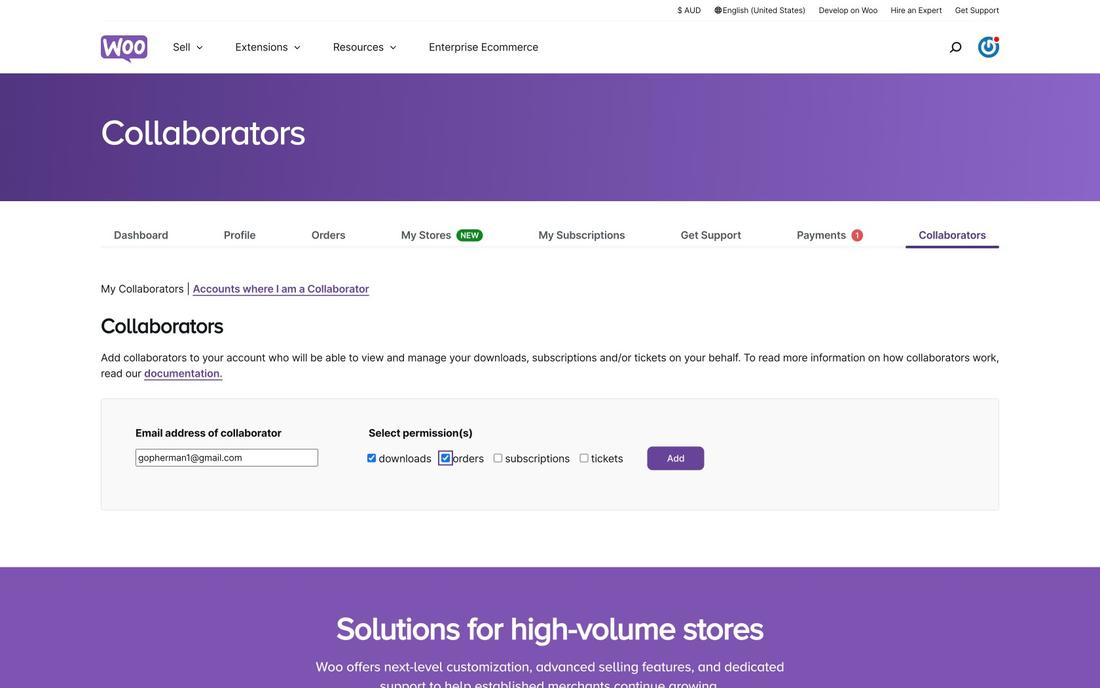 Task type: locate. For each thing, give the bounding box(es) containing it.
open account menu image
[[979, 37, 1000, 58]]

service navigation menu element
[[922, 26, 1000, 68]]

None checkbox
[[494, 454, 503, 462], [580, 454, 589, 462], [494, 454, 503, 462], [580, 454, 589, 462]]

None checkbox
[[368, 454, 376, 462], [442, 454, 450, 462], [368, 454, 376, 462], [442, 454, 450, 462]]



Task type: vqa. For each thing, say whether or not it's contained in the screenshot.
topmost Last
no



Task type: describe. For each thing, give the bounding box(es) containing it.
search image
[[946, 37, 967, 58]]



